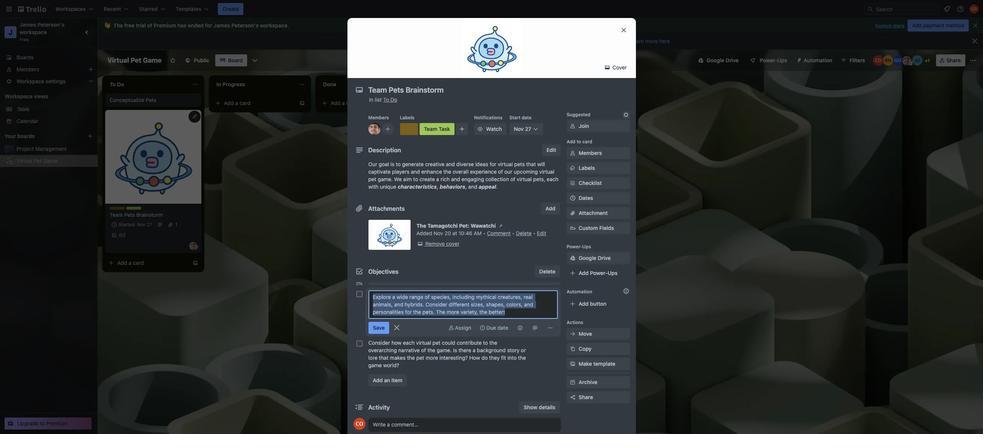Task type: vqa. For each thing, say whether or not it's contained in the screenshot.
the must
no



Task type: describe. For each thing, give the bounding box(es) containing it.
virtual pet game inside text field
[[108, 56, 162, 64]]

remove
[[426, 241, 445, 247]]

overarching
[[369, 348, 397, 354]]

game inside virtual pet game 'link'
[[43, 158, 57, 164]]

enhance
[[422, 169, 442, 175]]

management
[[35, 146, 67, 152]]

sm image for google drive
[[569, 255, 577, 262]]

1 horizontal spatial power-
[[590, 270, 608, 277]]

copy
[[579, 346, 592, 353]]

domain
[[453, 155, 471, 161]]

1 up watch button
[[478, 114, 480, 120]]

add a card button for the leftmost the create from template… image
[[105, 257, 189, 270]]

add a card button for the middle the create from template… image
[[212, 97, 296, 109]]

start
[[510, 115, 521, 121]]

0 / 2
[[119, 233, 126, 238]]

color: yellow, title: none image
[[110, 207, 125, 210]]

0 horizontal spatial members
[[17, 66, 39, 73]]

nov 27
[[514, 126, 532, 132]]

1 horizontal spatial delete link
[[535, 266, 560, 278]]

makes
[[390, 355, 406, 362]]

is for set
[[438, 38, 443, 44]]

0 horizontal spatial 27
[[147, 222, 152, 228]]

2 vertical spatial pet
[[417, 355, 425, 362]]

and down generate
[[411, 169, 420, 175]]

any
[[604, 38, 613, 44]]

started: nov 27
[[119, 222, 152, 228]]

1 horizontal spatial james
[[214, 22, 230, 29]]

the right narrative
[[428, 348, 436, 354]]

1 vertical spatial share button
[[567, 392, 630, 404]]

for inside securing domain for virtual pet game website
[[473, 155, 480, 161]]

labels link
[[567, 162, 630, 174]]

add a card button for the create from template… image to the right
[[319, 97, 403, 109]]

project management
[[17, 146, 67, 152]]

virtual down will
[[540, 169, 555, 175]]

payment
[[924, 22, 945, 29]]

james peterson's workspace link
[[20, 21, 66, 35]]

none submit inside objectives "group"
[[369, 323, 390, 335]]

1 horizontal spatial premium
[[154, 22, 176, 29]]

1 horizontal spatial share button
[[937, 55, 966, 67]]

google drive inside "google drive" button
[[707, 57, 739, 64]]

add inside button
[[913, 22, 922, 29]]

filters button
[[839, 55, 868, 67]]

0 vertical spatial the
[[114, 22, 123, 29]]

archive
[[579, 380, 598, 386]]

comment link
[[487, 230, 511, 237]]

to do link
[[383, 97, 398, 103]]

jeremy miller (jeremymiller198) image
[[913, 55, 923, 66]]

to down the join
[[577, 139, 582, 145]]

show details link
[[520, 402, 560, 414]]

Board name text field
[[104, 55, 166, 67]]

0 horizontal spatial delete link
[[516, 230, 532, 237]]

2 vertical spatial christina overa (christinaovera) image
[[354, 419, 366, 431]]

20
[[445, 230, 451, 237]]

upgrade to premium link
[[5, 418, 92, 430]]

0 vertical spatial workspace
[[260, 22, 288, 29]]

power-ups inside button
[[760, 57, 788, 64]]

assign link
[[445, 323, 475, 335]]

sm image for labels
[[569, 165, 577, 172]]

boards link
[[0, 51, 98, 64]]

2 horizontal spatial team
[[424, 126, 438, 132]]

our goal is to generate creative and diverse ideas for virtual pets that will captivate players and enhance the overall experience of our upcoming virtual pet game. we aim to create a rich and engaging collection of virtual pets, each with unique
[[369, 161, 559, 190]]

1 vertical spatial power-
[[567, 244, 583, 250]]

virtual inside consider how each virtual pet could contribute to the overarching narrative of the game. is there a background story or lore that makes the pet more interesting? how do they fit into the game world?
[[416, 340, 431, 347]]

star or unstar board image
[[170, 58, 176, 64]]

goal
[[379, 161, 389, 168]]

pet inside our goal is to generate creative and diverse ideas for virtual pets that will captivate players and enhance the overall experience of our upcoming virtual pet game. we aim to create a rich and engaging collection of virtual pets, each with unique
[[369, 176, 377, 183]]

date for due date
[[498, 325, 509, 332]]

search image
[[868, 6, 874, 12]]

0
[[119, 233, 122, 238]]

set
[[444, 38, 452, 44]]

engaging
[[462, 176, 484, 183]]

google drive button
[[694, 55, 744, 67]]

sm image inside the make template link
[[569, 361, 577, 368]]

the inside our goal is to generate creative and diverse ideas for virtual pets that will captivate players and enhance the overall experience of our upcoming virtual pet game. we aim to create a rich and engaging collection of virtual pets, each with unique
[[444, 169, 452, 175]]

fit
[[502, 355, 506, 362]]

this board is set to public. board admins can change its visibility setting at any time. learn more here
[[409, 38, 670, 44]]

1 horizontal spatial the
[[417, 223, 426, 229]]

started:
[[119, 222, 136, 228]]

1 horizontal spatial peterson's
[[232, 22, 259, 29]]

0 horizontal spatial team
[[110, 212, 123, 218]]

game inside virtual pet game text field
[[143, 56, 162, 64]]

to up characteristics
[[414, 176, 418, 183]]

1 vertical spatial share
[[579, 395, 593, 401]]

1 , from the left
[[437, 184, 439, 190]]

add members to card image
[[385, 126, 391, 133]]

with
[[369, 184, 379, 190]]

google inside button
[[707, 57, 725, 64]]

0 vertical spatial at
[[597, 38, 603, 44]]

0 vertical spatial color: bold lime, title: "team task" element
[[420, 123, 455, 135]]

add payment method button
[[908, 20, 969, 32]]

list
[[375, 97, 382, 103]]

to up players
[[396, 161, 401, 168]]

1 horizontal spatial .
[[496, 184, 498, 190]]

create
[[420, 176, 435, 183]]

make template
[[579, 361, 616, 368]]

is for to
[[391, 161, 395, 168]]

workspace views
[[5, 93, 48, 100]]

archive link
[[567, 377, 630, 389]]

workspace
[[5, 93, 33, 100]]

1 horizontal spatial team
[[126, 207, 138, 213]]

of right the trial
[[147, 22, 152, 29]]

1 vertical spatial ups
[[583, 244, 592, 250]]

1 vertical spatial delete
[[540, 269, 556, 275]]

0 vertical spatial labels
[[400, 115, 415, 121]]

add an item button
[[369, 375, 407, 387]]

1 horizontal spatial members link
[[567, 147, 630, 159]]

1 left overall
[[450, 173, 452, 178]]

will
[[538, 161, 545, 168]]

1 down the team pets brainstorm link
[[175, 222, 177, 228]]

contribute
[[457, 340, 482, 347]]

premium inside upgrade to premium link
[[46, 421, 67, 427]]

checklist link
[[567, 177, 630, 189]]

james inside james peterson's workspace free
[[20, 21, 36, 28]]

collection
[[486, 176, 509, 183]]

nov for added nov 20 at 10:46 am
[[434, 230, 444, 237]]

a inside our goal is to generate creative and diverse ideas for virtual pets that will captivate players and enhance the overall experience of our upcoming virtual pet game. we aim to create a rich and engaging collection of virtual pets, each with unique
[[437, 176, 439, 183]]

27 inside button
[[525, 126, 532, 132]]

2 horizontal spatial members
[[579, 150, 602, 156]]

Consider how each virtual pet could contribute to the overarching narrative of the game. Is there a background story or lore that makes the pet more interesting? How do they fit into the game world? checkbox
[[357, 341, 363, 347]]

calendar
[[17, 118, 38, 124]]

team pets brainstorm
[[110, 212, 163, 218]]

date for start date
[[522, 115, 532, 121]]

0 horizontal spatial members link
[[0, 64, 98, 76]]

christina overa (christinaovera) image inside the primary element
[[970, 5, 979, 14]]

join link
[[567, 120, 630, 132]]

add power-ups link
[[567, 268, 630, 280]]

task for color: bold lime, title: "team task" element to the left
[[139, 207, 149, 213]]

custom fields button
[[567, 225, 630, 232]]

due date link
[[476, 323, 512, 335]]

sm image up comment link
[[497, 223, 505, 230]]

virtual down upcoming
[[517, 176, 532, 183]]

tamagotchi
[[428, 223, 458, 229]]

2 horizontal spatial create from template… image
[[406, 100, 412, 106]]

1 horizontal spatial board
[[479, 38, 494, 44]]

an
[[384, 378, 390, 384]]

dates button
[[567, 192, 630, 204]]

/
[[122, 233, 123, 238]]

task for top color: bold lime, title: "team task" element
[[439, 126, 450, 132]]

sm image for automation
[[794, 55, 804, 65]]

customize views image
[[251, 57, 259, 64]]

consider
[[369, 340, 390, 347]]

0 horizontal spatial automation
[[567, 289, 593, 295]]

to right upgrade
[[40, 421, 45, 427]]

banner containing 👋
[[98, 18, 984, 33]]

1 vertical spatial at
[[453, 230, 457, 237]]

time.
[[615, 38, 628, 44]]

0 horizontal spatial drive
[[598, 255, 611, 262]]

or
[[521, 348, 526, 354]]

to right set
[[453, 38, 459, 44]]

0 horizontal spatial google
[[579, 255, 597, 262]]

and down engaging
[[469, 184, 478, 190]]

power- inside button
[[760, 57, 778, 64]]

make
[[579, 361, 592, 368]]

sm image inside due date link
[[479, 325, 487, 332]]

none checkbox inside objectives "group"
[[357, 292, 363, 298]]

game
[[369, 363, 382, 369]]

edit link
[[537, 230, 547, 237]]

and up overall
[[446, 161, 455, 168]]

sm image for join
[[569, 123, 577, 130]]

that inside our goal is to generate creative and diverse ideas for virtual pets that will captivate players and enhance the overall experience of our upcoming virtual pet game. we aim to create a rich and engaging collection of virtual pets, each with unique
[[527, 161, 536, 168]]

am
[[474, 230, 482, 237]]

characteristics , behaviors , and appeal .
[[398, 184, 498, 190]]

item
[[392, 378, 403, 384]]

how
[[392, 340, 402, 347]]

1 vertical spatial board
[[228, 57, 243, 64]]

website
[[446, 162, 465, 169]]

. inside banner
[[288, 22, 289, 29]]

0 horizontal spatial james peterson (jamespeterson93) image
[[189, 242, 198, 251]]

game. inside our goal is to generate creative and diverse ideas for virtual pets that will captivate players and enhance the overall experience of our upcoming virtual pet game. we aim to create a rich and engaging collection of virtual pets, each with unique
[[378, 176, 393, 183]]

show
[[524, 405, 538, 411]]

0 horizontal spatial delete
[[516, 230, 532, 237]]

conceptualize
[[110, 97, 144, 103]]

overall
[[453, 169, 469, 175]]

0 horizontal spatial google drive
[[579, 255, 611, 262]]

team task for color: bold lime, title: "team task" element to the left
[[126, 207, 149, 213]]

start date
[[510, 115, 532, 121]]

cover link
[[602, 62, 632, 74]]

1 vertical spatial edit
[[537, 230, 547, 237]]

your boards with 2 items element
[[5, 132, 76, 141]]

objectives group
[[354, 288, 561, 372]]

views
[[34, 93, 48, 100]]

project
[[17, 146, 34, 152]]

0 vertical spatial share
[[947, 57, 962, 64]]

ended
[[188, 22, 204, 29]]

do
[[391, 97, 398, 103]]

sm image for copy
[[569, 346, 577, 353]]



Task type: locate. For each thing, give the bounding box(es) containing it.
none text field inside objectives "group"
[[369, 291, 558, 320]]

Write a comment text field
[[369, 419, 561, 432]]

0 vertical spatial more
[[646, 38, 658, 44]]

share button left show menu image
[[937, 55, 966, 67]]

add an item
[[373, 378, 403, 384]]

1 vertical spatial .
[[496, 184, 498, 190]]

2 vertical spatial members
[[579, 150, 602, 156]]

board right public.
[[479, 38, 494, 44]]

ups up add button button
[[608, 270, 618, 277]]

james peterson (jamespeterson93) image
[[369, 123, 381, 135], [189, 242, 198, 251]]

for inside our goal is to generate creative and diverse ideas for virtual pets that will captivate players and enhance the overall experience of our upcoming virtual pet game. we aim to create a rich and engaging collection of virtual pets, each with unique
[[490, 161, 497, 168]]

1 vertical spatial christina overa (christinaovera) image
[[874, 55, 884, 66]]

0 vertical spatial james peterson (jamespeterson93) image
[[369, 123, 381, 135]]

color: bold lime, title: "team task" element
[[420, 123, 455, 135], [126, 207, 149, 213]]

pet inside securing domain for virtual pet game website
[[498, 155, 506, 161]]

pet:
[[459, 223, 470, 229]]

the up background
[[490, 340, 498, 347]]

team task up started: nov 27
[[126, 207, 149, 213]]

members link
[[0, 64, 98, 76], [567, 147, 630, 159]]

learn more here link
[[628, 38, 670, 44]]

j
[[8, 28, 13, 36]]

1 horizontal spatial that
[[527, 161, 536, 168]]

sm image inside "copy" link
[[569, 346, 577, 353]]

sm image inside join link
[[569, 123, 577, 130]]

0 vertical spatial virtual pet game
[[108, 56, 162, 64]]

0 vertical spatial .
[[288, 22, 289, 29]]

ups left the automation button on the right of page
[[778, 57, 788, 64]]

could
[[442, 340, 456, 347]]

team task right color: yellow, title: none icon
[[424, 126, 450, 132]]

color: bold lime, title: "team task" element up started: nov 27
[[126, 207, 149, 213]]

table link
[[17, 106, 93, 113]]

1 horizontal spatial team task
[[424, 126, 450, 132]]

james up free in the left of the page
[[20, 21, 36, 28]]

sm image inside cover link
[[604, 64, 612, 71]]

banner
[[98, 18, 984, 33]]

1 horizontal spatial google
[[707, 57, 725, 64]]

sm image inside checklist link
[[569, 180, 577, 187]]

public.
[[460, 38, 478, 44]]

None text field
[[365, 83, 613, 97]]

more inside consider how each virtual pet could contribute to the overarching narrative of the game. is there a background story or lore that makes the pet more interesting? how do they fit into the game world?
[[426, 355, 438, 362]]

None text field
[[369, 291, 558, 320]]

background
[[477, 348, 506, 354]]

team right color: yellow, title: none image
[[126, 207, 138, 213]]

1 vertical spatial pet
[[433, 340, 441, 347]]

create from template… image
[[299, 100, 305, 106], [406, 100, 412, 106], [192, 261, 198, 267]]

the right 👋
[[114, 22, 123, 29]]

0%
[[356, 282, 363, 286]]

sm image inside labels link
[[569, 165, 577, 172]]

game left star or unstar board image
[[143, 56, 162, 64]]

2 horizontal spatial power-
[[760, 57, 778, 64]]

0 vertical spatial google drive
[[707, 57, 739, 64]]

is inside our goal is to generate creative and diverse ideas for virtual pets that will captivate players and enhance the overall experience of our upcoming virtual pet game. we aim to create a rich and engaging collection of virtual pets, each with unique
[[391, 161, 395, 168]]

virtual
[[108, 56, 129, 64], [481, 155, 497, 161], [17, 158, 32, 164]]

1 vertical spatial team task
[[126, 207, 149, 213]]

behaviors
[[440, 184, 466, 190]]

of right narrative
[[421, 348, 426, 354]]

pets inside conceptualize pets link
[[146, 97, 157, 103]]

diverse
[[457, 161, 474, 168]]

interesting?
[[440, 355, 468, 362]]

1 horizontal spatial date
[[522, 115, 532, 121]]

1 vertical spatial labels
[[579, 165, 595, 171]]

open information menu image
[[957, 5, 965, 13]]

peterson's up boards "link"
[[37, 21, 65, 28]]

virtual down project
[[17, 158, 32, 164]]

experience
[[470, 169, 497, 175]]

to
[[383, 97, 389, 103]]

0 horizontal spatial virtual
[[17, 158, 32, 164]]

sm image
[[604, 64, 612, 71], [623, 111, 630, 119], [477, 126, 484, 133], [569, 150, 577, 157], [569, 180, 577, 187], [417, 241, 424, 248], [448, 325, 455, 332], [517, 325, 524, 332], [532, 325, 539, 332], [547, 325, 554, 332], [569, 331, 577, 338], [569, 361, 577, 368], [569, 379, 577, 387]]

1 horizontal spatial christina overa (christinaovera) image
[[874, 55, 884, 66]]

nov down tamagotchi
[[434, 230, 444, 237]]

0 vertical spatial premium
[[154, 22, 176, 29]]

primary element
[[0, 0, 984, 18]]

0 horizontal spatial that
[[379, 355, 389, 362]]

1 horizontal spatial share
[[947, 57, 962, 64]]

share left show menu image
[[947, 57, 962, 64]]

sm image inside archive link
[[569, 379, 577, 387]]

1 vertical spatial game.
[[437, 348, 452, 354]]

sm image inside watch button
[[477, 126, 484, 133]]

automation
[[804, 57, 833, 64], [567, 289, 593, 295]]

virtual up the our
[[498, 161, 513, 168]]

1 horizontal spatial color: bold lime, title: "team task" element
[[420, 123, 455, 135]]

0 horizontal spatial at
[[453, 230, 457, 237]]

virtual inside 'link'
[[17, 158, 32, 164]]

cover
[[446, 241, 460, 247]]

move link
[[567, 329, 630, 341]]

pets right conceptualize
[[146, 97, 157, 103]]

in
[[369, 97, 374, 103]]

drive left "power-ups" button at the top right of the page
[[726, 57, 739, 64]]

0 horizontal spatial board
[[228, 57, 243, 64]]

pets up "started:"
[[124, 212, 135, 218]]

virtual pet game
[[108, 56, 162, 64], [17, 158, 57, 164]]

brainstorm
[[136, 212, 163, 218]]

0 horizontal spatial color: bold lime, title: "team task" element
[[126, 207, 149, 213]]

pet
[[131, 56, 141, 64], [498, 155, 506, 161], [34, 158, 42, 164]]

sm image up add power-ups link at the bottom right
[[569, 255, 577, 262]]

show menu image
[[970, 57, 977, 64]]

generate
[[402, 161, 424, 168]]

learn
[[631, 38, 644, 44]]

share
[[947, 57, 962, 64], [579, 395, 593, 401]]

peterson's down create button
[[232, 22, 259, 29]]

1 horizontal spatial pet
[[417, 355, 425, 362]]

task up started: nov 27
[[139, 207, 149, 213]]

add a card for add a card button associated with the leftmost the create from template… image
[[117, 260, 144, 267]]

game. up unique
[[378, 176, 393, 183]]

how
[[470, 355, 480, 362]]

2 horizontal spatial ups
[[778, 57, 788, 64]]

virtual inside text field
[[108, 56, 129, 64]]

sm image inside the automation button
[[794, 55, 804, 65]]

team down color: yellow, title: none image
[[110, 212, 123, 218]]

is right "goal" at the top of the page
[[391, 161, 395, 168]]

each right pets,
[[547, 176, 559, 183]]

the up rich
[[444, 169, 452, 175]]

1 horizontal spatial delete
[[540, 269, 556, 275]]

we
[[394, 176, 402, 183]]

0 vertical spatial christina overa (christinaovera) image
[[970, 5, 979, 14]]

attachment button
[[567, 208, 630, 220]]

2 vertical spatial nov
[[434, 230, 444, 237]]

explore plans
[[876, 23, 905, 29]]

0 vertical spatial power-ups
[[760, 57, 788, 64]]

boards
[[17, 54, 34, 61]]

the down narrative
[[407, 355, 415, 362]]

story
[[508, 348, 520, 354]]

add a card for the middle the create from template… image's add a card button
[[224, 100, 251, 106]]

each inside our goal is to generate creative and diverse ideas for virtual pets that will captivate players and enhance the overall experience of our upcoming virtual pet game. we aim to create a rich and engaging collection of virtual pets, each with unique
[[547, 176, 559, 183]]

1 horizontal spatial drive
[[726, 57, 739, 64]]

0 vertical spatial drive
[[726, 57, 739, 64]]

nov inside button
[[514, 126, 524, 132]]

pets inside the team pets brainstorm link
[[124, 212, 135, 218]]

1 horizontal spatial workspace
[[260, 22, 288, 29]]

pet inside 'link'
[[34, 158, 42, 164]]

rich
[[441, 176, 450, 183]]

explore plans button
[[876, 21, 905, 30]]

ideas
[[476, 161, 489, 168]]

pet inside text field
[[131, 56, 141, 64]]

color: yellow, title: none image
[[400, 123, 418, 135]]

gary orlando (garyorlando) image
[[893, 55, 904, 66]]

2 vertical spatial ups
[[608, 270, 618, 277]]

of inside consider how each virtual pet could contribute to the overarching narrative of the game. is there a background story or lore that makes the pet more interesting? how do they fit into the game world?
[[421, 348, 426, 354]]

here
[[660, 38, 670, 44]]

game down management
[[43, 158, 57, 164]]

free
[[124, 22, 135, 29]]

nov down start date
[[514, 126, 524, 132]]

sm image left the copy
[[569, 346, 577, 353]]

members down add to card on the top of page
[[579, 150, 602, 156]]

admins
[[496, 38, 515, 44]]

1 vertical spatial task
[[139, 207, 149, 213]]

27 down the brainstorm
[[147, 222, 152, 228]]

1 vertical spatial power-ups
[[567, 244, 592, 250]]

1 horizontal spatial 27
[[525, 126, 532, 132]]

premium left has
[[154, 22, 176, 29]]

+
[[925, 58, 928, 64]]

0 vertical spatial 27
[[525, 126, 532, 132]]

template
[[594, 361, 616, 368]]

0 horizontal spatial peterson's
[[37, 21, 65, 28]]

game. inside consider how each virtual pet could contribute to the overarching narrative of the game. is there a background story or lore that makes the pet more interesting? how do they fit into the game world?
[[437, 348, 452, 354]]

they
[[490, 355, 500, 362]]

edit button
[[542, 144, 561, 156]]

share button down archive link
[[567, 392, 630, 404]]

add a card for add a card button for the create from template… image to the right
[[331, 100, 358, 106]]

0 vertical spatial automation
[[804, 57, 833, 64]]

0 vertical spatial pets
[[146, 97, 157, 103]]

0 vertical spatial task
[[439, 126, 450, 132]]

27 down start date
[[525, 126, 532, 132]]

0 horizontal spatial power-
[[567, 244, 583, 250]]

automation up add button
[[567, 289, 593, 295]]

virtual pet game inside 'link'
[[17, 158, 57, 164]]

add
[[913, 22, 922, 29], [224, 100, 234, 106], [331, 100, 341, 106], [567, 139, 576, 145], [438, 189, 448, 196], [546, 206, 556, 212], [117, 260, 127, 267], [579, 270, 589, 277], [579, 301, 589, 307], [373, 378, 383, 384]]

0 vertical spatial share button
[[937, 55, 966, 67]]

0 horizontal spatial create from template… image
[[192, 261, 198, 267]]

1 vertical spatial workspace
[[20, 29, 47, 35]]

pet down the trial
[[131, 56, 141, 64]]

0 horizontal spatial power-ups
[[567, 244, 592, 250]]

premium right upgrade
[[46, 421, 67, 427]]

virtual down wave image
[[108, 56, 129, 64]]

james down create button
[[214, 22, 230, 29]]

1 horizontal spatial create from template… image
[[299, 100, 305, 106]]

0 horizontal spatial more
[[426, 355, 438, 362]]

peterson's inside james peterson's workspace free
[[37, 21, 65, 28]]

table
[[17, 106, 29, 112]]

our
[[369, 161, 378, 168]]

0 horizontal spatial pets
[[124, 212, 135, 218]]

members link up labels link
[[567, 147, 630, 159]]

that inside consider how each virtual pet could contribute to the overarching narrative of the game. is there a background story or lore that makes the pet more interesting? how do they fit into the game world?
[[379, 355, 389, 362]]

public button
[[181, 55, 214, 67]]

for right ended
[[205, 22, 212, 29]]

nov 27 button
[[510, 123, 544, 135]]

peterson's
[[37, 21, 65, 28], [232, 22, 259, 29]]

0 horizontal spatial pet
[[369, 176, 377, 183]]

virtual inside securing domain for virtual pet game website
[[481, 155, 497, 161]]

ups down custom
[[583, 244, 592, 250]]

james
[[20, 21, 36, 28], [214, 22, 230, 29]]

at right 20
[[453, 230, 457, 237]]

wave image
[[104, 22, 111, 29]]

pet up with
[[369, 176, 377, 183]]

the down the or
[[518, 355, 526, 362]]

that up upcoming
[[527, 161, 536, 168]]

for inside banner
[[205, 22, 212, 29]]

power-ups button
[[745, 55, 792, 67]]

captivate
[[369, 169, 391, 175]]

added
[[417, 230, 433, 237]]

each up narrative
[[403, 340, 415, 347]]

1 horizontal spatial james peterson (jamespeterson93) image
[[369, 123, 381, 135]]

share down archive
[[579, 395, 593, 401]]

1 horizontal spatial more
[[646, 38, 658, 44]]

0 vertical spatial each
[[547, 176, 559, 183]]

of down the our
[[511, 176, 516, 183]]

at left any
[[597, 38, 603, 44]]

virtual pet game down 'project management'
[[17, 158, 57, 164]]

sm image left the join
[[569, 123, 577, 130]]

workspace inside james peterson's workspace free
[[20, 29, 47, 35]]

drive up add power-ups
[[598, 255, 611, 262]]

1 vertical spatial each
[[403, 340, 415, 347]]

wawatchi
[[471, 223, 496, 229]]

0 horizontal spatial virtual pet game
[[17, 158, 57, 164]]

sm image
[[794, 55, 804, 65], [569, 123, 577, 130], [569, 165, 577, 172], [497, 223, 505, 230], [569, 255, 577, 262], [479, 325, 487, 332], [569, 346, 577, 353]]

to inside consider how each virtual pet could contribute to the overarching narrative of the game. is there a background story or lore that makes the pet more interesting? how do they fit into the game world?
[[483, 340, 488, 347]]

1 vertical spatial members
[[369, 115, 389, 121]]

for right ideas
[[490, 161, 497, 168]]

2 horizontal spatial game
[[430, 162, 444, 169]]

watch
[[487, 126, 502, 132]]

more left here
[[646, 38, 658, 44]]

add to card
[[567, 139, 593, 145]]

color: bold lime, title: "team task" element right color: yellow, title: none icon
[[420, 123, 455, 135]]

a
[[235, 100, 238, 106], [342, 100, 345, 106], [437, 176, 439, 183], [449, 189, 452, 196], [129, 260, 132, 267], [473, 348, 476, 354]]

0 vertical spatial pet
[[369, 176, 377, 183]]

1 horizontal spatial task
[[439, 126, 450, 132]]

pet down narrative
[[417, 355, 425, 362]]

due
[[487, 325, 496, 332]]

the
[[114, 22, 123, 29], [417, 223, 426, 229]]

conceptualize pets link
[[110, 97, 197, 104]]

0 vertical spatial edit
[[547, 147, 557, 153]]

sm image inside assign link
[[448, 325, 455, 332]]

custom fields
[[579, 225, 614, 232]]

automation inside button
[[804, 57, 833, 64]]

narrative
[[399, 348, 420, 354]]

game down securing
[[430, 162, 444, 169]]

button
[[590, 301, 607, 307]]

suggested
[[567, 112, 591, 118]]

team right color: yellow, title: none icon
[[424, 126, 438, 132]]

1 horizontal spatial is
[[438, 38, 443, 44]]

add board image
[[87, 133, 93, 139]]

sm image right "power-ups" button at the top right of the page
[[794, 55, 804, 65]]

ups inside button
[[778, 57, 788, 64]]

1 horizontal spatial virtual pet game
[[108, 56, 162, 64]]

None submit
[[369, 323, 390, 335]]

virtual pet game link
[[17, 158, 93, 165]]

game inside securing domain for virtual pet game website
[[430, 162, 444, 169]]

google drive
[[707, 57, 739, 64], [579, 255, 611, 262]]

ben nelson (bennelson96) image
[[883, 55, 894, 66]]

labels up color: yellow, title: none icon
[[400, 115, 415, 121]]

automation left filters button
[[804, 57, 833, 64]]

0 horizontal spatial game
[[43, 158, 57, 164]]

2 horizontal spatial pet
[[498, 155, 506, 161]]

board left customize views icon
[[228, 57, 243, 64]]

0 horizontal spatial ups
[[583, 244, 592, 250]]

drive inside button
[[726, 57, 739, 64]]

team task for top color: bold lime, title: "team task" element
[[424, 126, 450, 132]]

0 horizontal spatial game.
[[378, 176, 393, 183]]

delete
[[516, 230, 532, 237], [540, 269, 556, 275]]

add payment method
[[913, 22, 965, 29]]

sm image right assign
[[479, 325, 487, 332]]

members down boards
[[17, 66, 39, 73]]

plans
[[894, 23, 905, 29]]

pets for team
[[124, 212, 135, 218]]

2 horizontal spatial virtual
[[481, 155, 497, 161]]

christina overa (christinaovera) image
[[970, 5, 979, 14], [874, 55, 884, 66], [354, 419, 366, 431]]

0 vertical spatial board
[[479, 38, 494, 44]]

1 horizontal spatial automation
[[804, 57, 833, 64]]

at
[[597, 38, 603, 44], [453, 230, 457, 237]]

notifications
[[474, 115, 503, 121]]

1 horizontal spatial game
[[143, 56, 162, 64]]

0 horizontal spatial date
[[498, 325, 509, 332]]

1 vertical spatial color: bold lime, title: "team task" element
[[126, 207, 149, 213]]

sm image inside move link
[[569, 331, 577, 338]]

nov for started: nov 27
[[137, 222, 145, 228]]

of left the our
[[498, 169, 503, 175]]

pet left the could
[[433, 340, 441, 347]]

Search field
[[874, 3, 940, 15]]

0 horizontal spatial pet
[[34, 158, 42, 164]]

virtual up narrative
[[416, 340, 431, 347]]

a inside consider how each virtual pet could contribute to the overarching narrative of the game. is there a background story or lore that makes the pet more interesting? how do they fit into the game world?
[[473, 348, 476, 354]]

each inside consider how each virtual pet could contribute to the overarching narrative of the game. is there a background story or lore that makes the pet more interesting? how do they fit into the game world?
[[403, 340, 415, 347]]

pet
[[369, 176, 377, 183], [433, 340, 441, 347], [417, 355, 425, 362]]

10:46
[[459, 230, 473, 237]]

more left interesting?
[[426, 355, 438, 362]]

for
[[205, 22, 212, 29], [473, 155, 480, 161], [490, 161, 497, 168]]

1
[[928, 58, 931, 64], [478, 114, 480, 120], [450, 173, 452, 178], [175, 222, 177, 228]]

1 horizontal spatial nov
[[434, 230, 444, 237]]

task
[[439, 126, 450, 132], [139, 207, 149, 213]]

is left set
[[438, 38, 443, 44]]

0 horizontal spatial workspace
[[20, 29, 47, 35]]

0 vertical spatial is
[[438, 38, 443, 44]]

0 notifications image
[[943, 5, 952, 14]]

date right the due
[[498, 325, 509, 332]]

None checkbox
[[357, 292, 363, 298]]

add button button
[[567, 298, 630, 311]]

and up behaviors
[[451, 176, 460, 183]]

1 horizontal spatial for
[[473, 155, 480, 161]]

create
[[223, 6, 239, 12]]

0 horizontal spatial premium
[[46, 421, 67, 427]]

that down overarching
[[379, 355, 389, 362]]

0 horizontal spatial .
[[288, 22, 289, 29]]

members link down boards
[[0, 64, 98, 76]]

virtual up "experience"
[[481, 155, 497, 161]]

2 , from the left
[[466, 184, 467, 190]]

to up background
[[483, 340, 488, 347]]

0 horizontal spatial christina overa (christinaovera) image
[[354, 419, 366, 431]]

game. down the could
[[437, 348, 452, 354]]

dates
[[579, 195, 594, 201]]

for right domain
[[473, 155, 480, 161]]

date inside objectives "group"
[[498, 325, 509, 332]]

members up add members to card 'image'
[[369, 115, 389, 121]]

1 right jeremy miller (jeremymiller198) image
[[928, 58, 931, 64]]

pets for conceptualize
[[146, 97, 157, 103]]

james peterson (jamespeterson93) image
[[903, 55, 913, 66]]

edit inside button
[[547, 147, 557, 153]]

labels up checklist
[[579, 165, 595, 171]]

1 vertical spatial automation
[[567, 289, 593, 295]]

edit card image
[[192, 114, 198, 120]]



